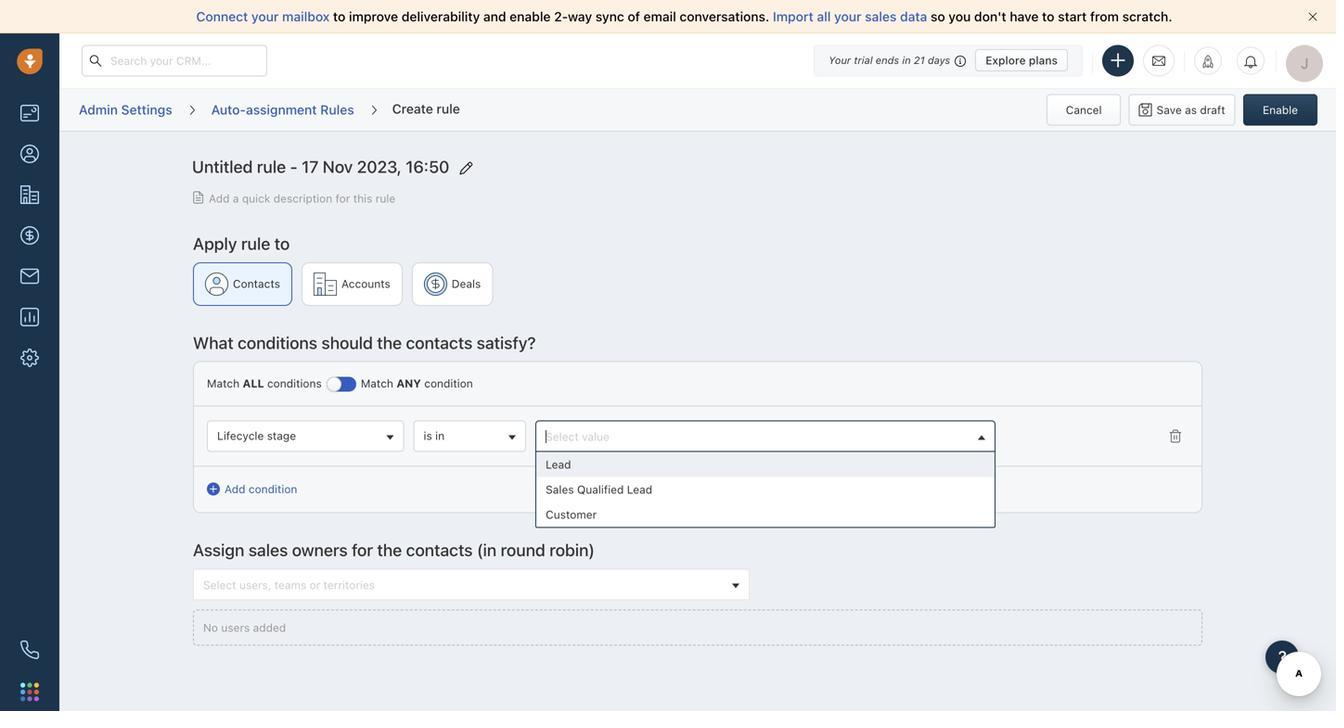 Task type: vqa. For each thing, say whether or not it's contained in the screenshot.
a
yes



Task type: locate. For each thing, give the bounding box(es) containing it.
1 vertical spatial in
[[435, 430, 445, 443]]

is
[[424, 430, 432, 443]]

condition down stage at the left bottom of page
[[249, 483, 297, 496]]

contacts up select users, teams or territories search box
[[406, 541, 473, 561]]

data
[[900, 9, 927, 24]]

match left any
[[361, 377, 393, 390]]

lead inside sales qualified lead option
[[627, 484, 653, 497]]

explore plans
[[986, 54, 1058, 67]]

rule left -
[[257, 157, 286, 177]]

1 vertical spatial contacts
[[406, 541, 473, 561]]

auto-assignment rules
[[211, 102, 354, 117]]

what
[[193, 333, 234, 353]]

Search your CRM... text field
[[82, 45, 267, 77]]

1 vertical spatial condition
[[249, 483, 297, 496]]

no
[[203, 622, 218, 635]]

add left a
[[209, 192, 230, 205]]

1 vertical spatial add
[[225, 483, 245, 496]]

save as draft button
[[1129, 94, 1236, 126]]

0 horizontal spatial condition
[[249, 483, 297, 496]]

lifecycle stage
[[217, 430, 296, 443]]

create rule
[[392, 101, 460, 116]]

1 horizontal spatial for
[[352, 541, 373, 561]]

your
[[251, 9, 279, 24], [834, 9, 862, 24]]

0 horizontal spatial match
[[207, 377, 240, 390]]

accounts link
[[302, 262, 403, 306]]

to left start at the top right of the page
[[1042, 9, 1055, 24]]

have
[[1010, 9, 1039, 24]]

2-
[[554, 9, 568, 24]]

description
[[274, 192, 332, 205]]

add condition link
[[207, 481, 297, 498]]

2 match from the left
[[361, 377, 393, 390]]

1 horizontal spatial lead
[[627, 484, 653, 497]]

0 vertical spatial sales
[[865, 9, 897, 24]]

-
[[290, 157, 298, 177]]

condition right any
[[424, 377, 473, 390]]

list box
[[537, 452, 995, 528]]

0 horizontal spatial for
[[336, 192, 350, 205]]

lead
[[546, 459, 571, 472], [627, 484, 653, 497]]

stage
[[267, 430, 296, 443]]

21
[[914, 54, 925, 66]]

contacts up the 'match any condition'
[[406, 333, 473, 353]]

all
[[243, 377, 264, 390]]

0 vertical spatial lead
[[546, 459, 571, 472]]

lifecycle
[[217, 430, 264, 443]]

any
[[397, 377, 421, 390]]

conditions right all at the left bottom
[[267, 377, 322, 390]]

0 horizontal spatial your
[[251, 9, 279, 24]]

cancel button
[[1047, 94, 1121, 126]]

cancel
[[1066, 103, 1102, 116]]

0 vertical spatial for
[[336, 192, 350, 205]]

match
[[207, 377, 240, 390], [361, 377, 393, 390]]

1 horizontal spatial in
[[902, 54, 911, 66]]

16:50
[[406, 157, 449, 177]]

conditions up match all conditions
[[238, 333, 317, 353]]

and
[[483, 9, 506, 24]]

0 vertical spatial the
[[377, 333, 402, 353]]

in right is
[[435, 430, 445, 443]]

admin
[[79, 102, 118, 117]]

sales left data at the top of page
[[865, 9, 897, 24]]

contacts
[[406, 333, 473, 353], [406, 541, 473, 561]]

0 vertical spatial condition
[[424, 377, 473, 390]]

for left this on the left
[[336, 192, 350, 205]]

0 horizontal spatial to
[[274, 234, 290, 254]]

1 match from the left
[[207, 377, 240, 390]]

a
[[233, 192, 239, 205]]

match left all at the left bottom
[[207, 377, 240, 390]]

connect
[[196, 9, 248, 24]]

scratch.
[[1123, 9, 1173, 24]]

the right owners
[[377, 541, 402, 561]]

admin settings
[[79, 102, 172, 117]]

sales qualified lead option
[[537, 478, 995, 503]]

add for add condition
[[225, 483, 245, 496]]

phone element
[[11, 632, 48, 669]]

auto-assignment rules link
[[210, 95, 355, 125]]

enable
[[1263, 103, 1298, 116]]

rule up contacts
[[241, 234, 270, 254]]

match for match any condition
[[361, 377, 393, 390]]

0 horizontal spatial sales
[[249, 541, 288, 561]]

the right should
[[377, 333, 402, 353]]

add
[[209, 192, 230, 205], [225, 483, 245, 496]]

auto-
[[211, 102, 246, 117]]

0 vertical spatial in
[[902, 54, 911, 66]]

0 vertical spatial contacts
[[406, 333, 473, 353]]

to up contacts
[[274, 234, 290, 254]]

lead up sales
[[546, 459, 571, 472]]

untitled
[[192, 157, 253, 177]]

is in
[[424, 430, 445, 443]]

1 contacts from the top
[[406, 333, 473, 353]]

from
[[1090, 9, 1119, 24]]

import all your sales data link
[[773, 9, 931, 24]]

sales right assign
[[249, 541, 288, 561]]

condition
[[424, 377, 473, 390], [249, 483, 297, 496]]

for right owners
[[352, 541, 373, 561]]

send email image
[[1153, 53, 1166, 68]]

admin settings link
[[78, 95, 173, 125]]

1 vertical spatial the
[[377, 541, 402, 561]]

assign
[[193, 541, 244, 561]]

2023,
[[357, 157, 402, 177]]

in inside "button"
[[435, 430, 445, 443]]

1 vertical spatial for
[[352, 541, 373, 561]]

rule for apply rule to
[[241, 234, 270, 254]]

start
[[1058, 9, 1087, 24]]

to right mailbox
[[333, 9, 346, 24]]

customer
[[546, 509, 597, 522]]

sales
[[865, 9, 897, 24], [249, 541, 288, 561]]

0 horizontal spatial lead
[[546, 459, 571, 472]]

0 vertical spatial add
[[209, 192, 230, 205]]

lead right qualified
[[627, 484, 653, 497]]

lead option
[[537, 452, 995, 478]]

trial
[[854, 54, 873, 66]]

to
[[333, 9, 346, 24], [1042, 9, 1055, 24], [274, 234, 290, 254]]

close image
[[1308, 12, 1318, 21]]

1 horizontal spatial match
[[361, 377, 393, 390]]

your trial ends in 21 days
[[829, 54, 950, 66]]

1 vertical spatial lead
[[627, 484, 653, 497]]

rule right create
[[437, 101, 460, 116]]

for
[[336, 192, 350, 205], [352, 541, 373, 561]]

your right all
[[834, 9, 862, 24]]

match for match all conditions
[[207, 377, 240, 390]]

connect your mailbox to improve deliverability and enable 2-way sync of email conversations. import all your sales data so you don't have to start from scratch.
[[196, 9, 1173, 24]]

conditions
[[238, 333, 317, 353], [267, 377, 322, 390]]

in left 21 on the right top of the page
[[902, 54, 911, 66]]

owners
[[292, 541, 348, 561]]

your left mailbox
[[251, 9, 279, 24]]

1 horizontal spatial your
[[834, 9, 862, 24]]

lead inside the "lead" option
[[546, 459, 571, 472]]

0 horizontal spatial in
[[435, 430, 445, 443]]

condition inside add condition link
[[249, 483, 297, 496]]

add down lifecycle
[[225, 483, 245, 496]]

enable
[[510, 9, 551, 24]]

sync
[[596, 9, 624, 24]]



Task type: describe. For each thing, give the bounding box(es) containing it.
satisfy?
[[477, 333, 536, 353]]

lifecycle stage button
[[207, 421, 404, 452]]

added
[[253, 622, 286, 635]]

(in
[[477, 541, 497, 561]]

this
[[353, 192, 372, 205]]

all
[[817, 9, 831, 24]]

draft
[[1200, 103, 1226, 116]]

create
[[392, 101, 433, 116]]

untitled rule - 17 nov 2023, 16:50
[[192, 157, 449, 177]]

is in button
[[413, 421, 526, 452]]

1 vertical spatial conditions
[[267, 377, 322, 390]]

1 horizontal spatial to
[[333, 9, 346, 24]]

customer option
[[537, 503, 995, 528]]

explore
[[986, 54, 1026, 67]]

conversations.
[[680, 9, 770, 24]]

apply rule to
[[193, 234, 290, 254]]

1 horizontal spatial sales
[[865, 9, 897, 24]]

nov
[[323, 157, 353, 177]]

1 vertical spatial sales
[[249, 541, 288, 561]]

1 your from the left
[[251, 9, 279, 24]]

of
[[628, 9, 640, 24]]

add condition
[[225, 483, 297, 496]]

deliverability
[[402, 9, 480, 24]]

deals
[[452, 278, 481, 291]]

sales qualified lead
[[546, 484, 653, 497]]

quick
[[242, 192, 270, 205]]

contacts link
[[193, 262, 292, 306]]

rule for untitled rule - 17 nov 2023, 16:50
[[257, 157, 286, 177]]

import
[[773, 9, 814, 24]]

rule for create rule
[[437, 101, 460, 116]]

assignment
[[246, 102, 317, 117]]

0 vertical spatial conditions
[[238, 333, 317, 353]]

days
[[928, 54, 950, 66]]

save as draft
[[1157, 103, 1226, 116]]

accounts
[[342, 278, 391, 291]]

what conditions should the contacts satisfy?
[[193, 333, 536, 353]]

no users added
[[203, 622, 286, 635]]

assign sales owners for the contacts (in round robin)
[[193, 541, 595, 561]]

what's new image
[[1202, 55, 1215, 68]]

1 horizontal spatial condition
[[424, 377, 473, 390]]

plans
[[1029, 54, 1058, 67]]

phone image
[[20, 641, 39, 660]]

explore plans link
[[976, 49, 1068, 71]]

contacts
[[233, 278, 280, 291]]

2 your from the left
[[834, 9, 862, 24]]

round
[[501, 541, 545, 561]]

as
[[1185, 103, 1197, 116]]

email
[[644, 9, 676, 24]]

don't
[[974, 9, 1007, 24]]

improve
[[349, 9, 398, 24]]

you
[[949, 9, 971, 24]]

list box containing lead
[[537, 452, 995, 528]]

your
[[829, 54, 851, 66]]

enable button
[[1244, 94, 1318, 126]]

users
[[221, 622, 250, 635]]

connect your mailbox link
[[196, 9, 333, 24]]

1 the from the top
[[377, 333, 402, 353]]

save
[[1157, 103, 1182, 116]]

way
[[568, 9, 592, 24]]

2 the from the top
[[377, 541, 402, 561]]

robin)
[[550, 541, 595, 561]]

mailbox
[[282, 9, 330, 24]]

settings
[[121, 102, 172, 117]]

sales
[[546, 484, 574, 497]]

add a quick description for this rule
[[209, 192, 396, 205]]

apply
[[193, 234, 237, 254]]

rule right this on the left
[[376, 192, 396, 205]]

ends
[[876, 54, 899, 66]]

freshworks switcher image
[[20, 683, 39, 702]]

2 horizontal spatial to
[[1042, 9, 1055, 24]]

2 contacts from the top
[[406, 541, 473, 561]]

should
[[322, 333, 373, 353]]

deals link
[[412, 262, 493, 306]]

Select value search field
[[541, 427, 972, 447]]

match all conditions
[[207, 377, 322, 390]]

qualified
[[577, 484, 624, 497]]

17
[[302, 157, 319, 177]]

add for add a quick description for this rule
[[209, 192, 230, 205]]

rules
[[320, 102, 354, 117]]

so
[[931, 9, 945, 24]]

match any condition
[[361, 377, 473, 390]]

Select users, teams or territories search field
[[199, 576, 726, 595]]



